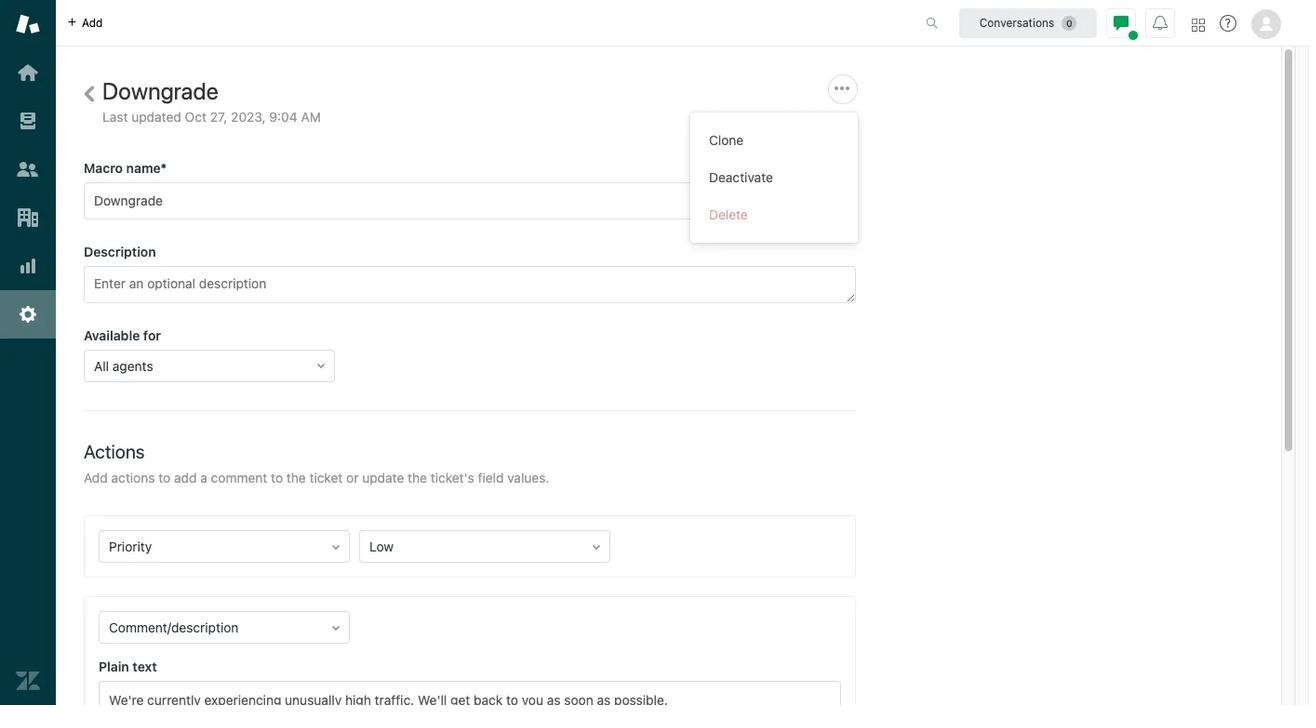 Task type: vqa. For each thing, say whether or not it's contained in the screenshot.
Views "image"
yes



Task type: describe. For each thing, give the bounding box(es) containing it.
customers image
[[16, 157, 40, 181]]

conversations button
[[960, 8, 1097, 38]]

notifications image
[[1153, 15, 1168, 30]]

conversations
[[980, 15, 1055, 29]]

zendesk support image
[[16, 12, 40, 36]]

views image
[[16, 109, 40, 133]]

reporting image
[[16, 254, 40, 278]]

main element
[[0, 0, 56, 705]]

add
[[82, 15, 103, 29]]

admin image
[[16, 302, 40, 327]]

add button
[[56, 0, 114, 46]]

organizations image
[[16, 206, 40, 230]]



Task type: locate. For each thing, give the bounding box(es) containing it.
zendesk image
[[16, 669, 40, 693]]

get started image
[[16, 60, 40, 85]]

get help image
[[1220, 15, 1237, 32]]

zendesk products image
[[1192, 18, 1205, 31]]

button displays agent's chat status as online. image
[[1114, 15, 1129, 30]]



